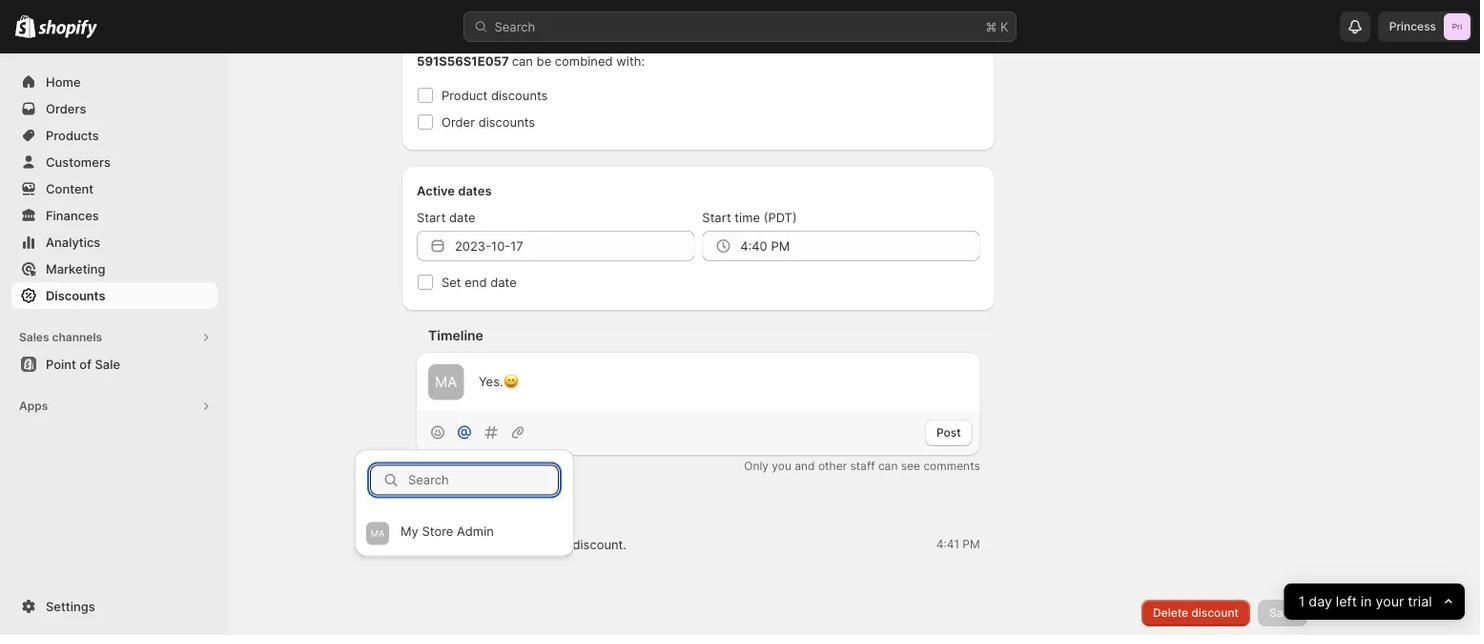 Task type: locate. For each thing, give the bounding box(es) containing it.
in
[[1361, 594, 1373, 610]]

this
[[548, 537, 569, 552]]

start time (pdt)
[[702, 210, 797, 225]]

settings link
[[11, 593, 218, 620]]

delete discount button
[[1142, 600, 1251, 627]]

start
[[417, 210, 446, 225], [702, 210, 731, 225]]

Start date text field
[[455, 231, 695, 261]]

can left the be
[[512, 53, 533, 68]]

1 vertical spatial discounts
[[479, 114, 535, 129]]

discounts
[[491, 88, 548, 103], [479, 114, 535, 129]]

staff
[[850, 459, 875, 473]]

pm
[[963, 537, 980, 551]]

search
[[495, 19, 535, 34]]

channels
[[52, 331, 102, 344]]

discounts for order discounts
[[479, 114, 535, 129]]

discounts down product discounts
[[479, 114, 535, 129]]

home link
[[11, 69, 218, 95]]

1 horizontal spatial start
[[702, 210, 731, 225]]

see
[[901, 459, 921, 473]]

you
[[772, 459, 792, 473]]

0 vertical spatial discounts
[[491, 88, 548, 103]]

date
[[449, 210, 476, 225], [490, 275, 517, 290]]

order discounts
[[442, 114, 535, 129]]

comments
[[924, 459, 980, 473]]

start down active
[[417, 210, 446, 225]]

can
[[512, 53, 533, 68], [879, 459, 898, 473]]

point of sale button
[[0, 351, 229, 378]]

active dates
[[417, 183, 492, 198]]

avatar with initials m a image
[[428, 364, 464, 400]]

start for start time (pdt)
[[702, 210, 731, 225]]

4:41
[[937, 537, 960, 551]]

product discounts
[[442, 88, 548, 103]]

orders
[[46, 101, 86, 116]]

discounts down "591s56s1e057 can be combined with:"
[[491, 88, 548, 103]]

discounts link
[[11, 282, 218, 309]]

delete discount
[[1153, 606, 1239, 620]]

with:
[[616, 53, 645, 68]]

post
[[937, 426, 961, 440]]

my store admin
[[401, 524, 494, 539]]

4:41 pm
[[937, 537, 980, 551]]

apps
[[19, 399, 48, 413]]

can left see
[[879, 459, 898, 473]]

shopify image
[[15, 15, 36, 38], [38, 20, 98, 39]]

point of sale
[[46, 357, 120, 372]]

products link
[[11, 122, 218, 149]]

marketing
[[46, 261, 105, 276]]

0 horizontal spatial date
[[449, 210, 476, 225]]

start left time at top
[[702, 210, 731, 225]]

Start time (PDT) text field
[[741, 231, 980, 261]]

0 horizontal spatial can
[[512, 53, 533, 68]]

0 horizontal spatial start
[[417, 210, 446, 225]]

date right end
[[490, 275, 517, 290]]

discounts
[[46, 288, 105, 303]]

combined
[[555, 53, 613, 68]]

2 start from the left
[[702, 210, 731, 225]]

1 vertical spatial can
[[879, 459, 898, 473]]

1
[[1299, 594, 1306, 610]]

save
[[1270, 606, 1296, 620]]

1 horizontal spatial date
[[490, 275, 517, 290]]

left
[[1337, 594, 1358, 610]]

discounts for product discounts
[[491, 88, 548, 103]]

date down the 'active dates'
[[449, 210, 476, 225]]

Leave a comment... text field
[[475, 373, 969, 392]]

discount
[[1192, 606, 1239, 620]]

active
[[417, 183, 455, 198]]

other
[[818, 459, 847, 473]]

1 start from the left
[[417, 210, 446, 225]]

1 day left in your trial button
[[1285, 584, 1465, 620]]

1 horizontal spatial can
[[879, 459, 898, 473]]

and
[[795, 459, 815, 473]]

1 day left in your trial
[[1299, 594, 1433, 610]]

princess
[[1390, 20, 1437, 33]]

customers link
[[11, 149, 218, 176]]

⌘
[[986, 19, 997, 34]]

order
[[442, 114, 475, 129]]

discount.
[[573, 537, 627, 552]]

set
[[442, 275, 461, 290]]

settings
[[46, 599, 95, 614]]

⌘ k
[[986, 19, 1009, 34]]

0 vertical spatial can
[[512, 53, 533, 68]]

only you and other staff can see comments
[[744, 459, 980, 473]]

of
[[79, 357, 92, 372]]



Task type: describe. For each thing, give the bounding box(es) containing it.
created
[[500, 537, 544, 552]]

1 horizontal spatial shopify image
[[38, 20, 98, 39]]

k
[[1001, 19, 1009, 34]]

post button
[[925, 420, 973, 447]]

sales
[[19, 331, 49, 344]]

finances
[[46, 208, 99, 223]]

0 vertical spatial date
[[449, 210, 476, 225]]

point
[[46, 357, 76, 372]]

analytics
[[46, 235, 100, 249]]

only
[[744, 459, 769, 473]]

0 horizontal spatial shopify image
[[15, 15, 36, 38]]

timeline
[[428, 328, 484, 344]]

your
[[1376, 594, 1405, 610]]

save button
[[1258, 600, 1308, 627]]

(pdt)
[[764, 210, 797, 225]]

sales channels button
[[11, 324, 218, 351]]

products
[[46, 128, 99, 143]]

1 vertical spatial date
[[490, 275, 517, 290]]

orders link
[[11, 95, 218, 122]]

content
[[46, 181, 94, 196]]

day
[[1309, 594, 1333, 610]]

delete
[[1153, 606, 1189, 620]]

analytics link
[[11, 229, 218, 256]]

customers
[[46, 155, 111, 169]]

marketing link
[[11, 256, 218, 282]]

sale
[[95, 357, 120, 372]]

time
[[735, 210, 760, 225]]

content link
[[11, 176, 218, 202]]

combinations
[[417, 27, 500, 41]]

princess image
[[1444, 13, 1471, 40]]

Search text field
[[408, 465, 559, 495]]

home
[[46, 74, 81, 89]]

my
[[401, 524, 419, 539]]

591s56s1e057
[[417, 53, 509, 68]]

admin
[[457, 524, 494, 539]]

591s56s1e057 can be combined with:
[[417, 53, 645, 68]]

you
[[474, 537, 496, 552]]

dates
[[458, 183, 492, 198]]

end
[[465, 275, 487, 290]]

sales channels
[[19, 331, 102, 344]]

you created this discount.
[[474, 537, 627, 552]]

finances link
[[11, 202, 218, 229]]

yes.😄
[[475, 375, 519, 389]]

https://cdn.shopify.com/proxy/a41179238e4fe637610db9c88c118e2d78de5f58837ce4d373cfff3df317c67e/www.gravatar.com/avatar/67db484119dd0491e197bef3920cf5d6.jpg?s=160&d=404 image
[[366, 522, 389, 545]]

start date
[[417, 210, 476, 225]]

store
[[422, 524, 453, 539]]

set end date
[[442, 275, 517, 290]]

product
[[442, 88, 488, 103]]

point of sale link
[[11, 351, 218, 378]]

start for start date
[[417, 210, 446, 225]]

be
[[537, 53, 552, 68]]

apps button
[[11, 393, 218, 420]]

trial
[[1409, 594, 1433, 610]]



Task type: vqa. For each thing, say whether or not it's contained in the screenshot.
My
yes



